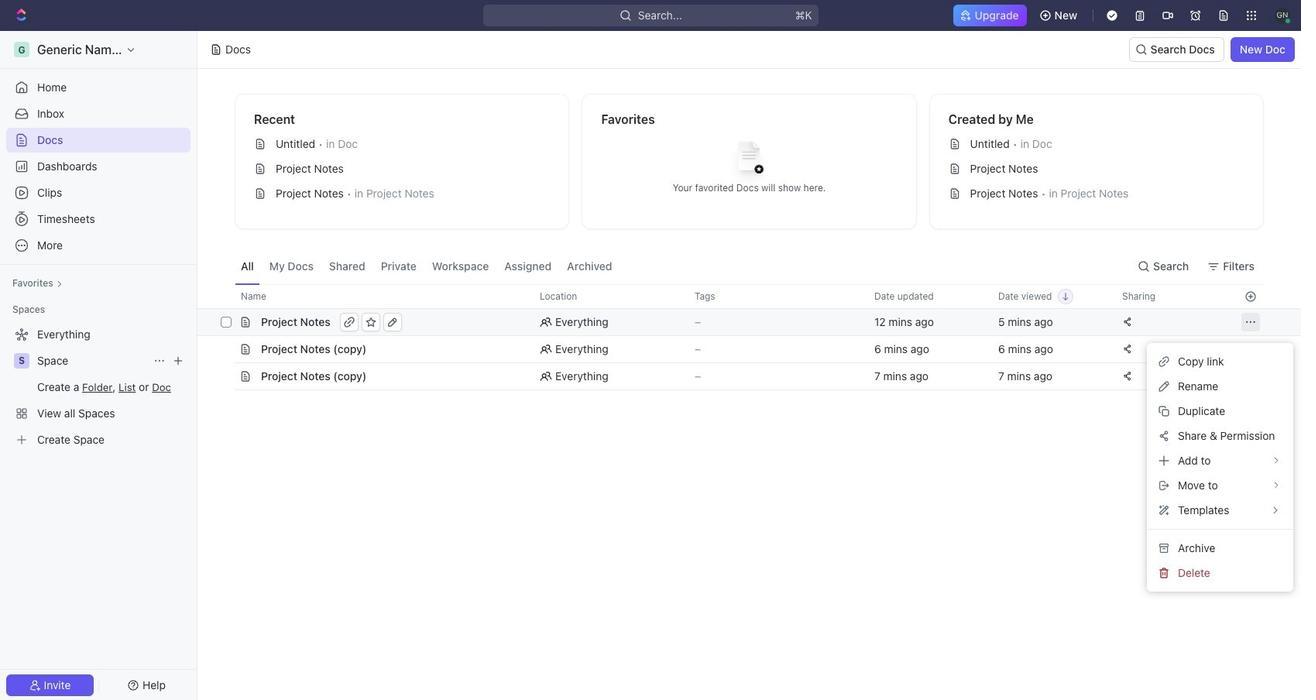 Task type: describe. For each thing, give the bounding box(es) containing it.
space, , element
[[14, 353, 29, 369]]

sidebar navigation
[[0, 31, 198, 700]]

2 cell from the top
[[218, 363, 235, 390]]



Task type: vqa. For each thing, say whether or not it's contained in the screenshot.
top cell
yes



Task type: locate. For each thing, give the bounding box(es) containing it.
column header
[[218, 284, 235, 309]]

1 vertical spatial cell
[[218, 363, 235, 390]]

table
[[198, 284, 1302, 390]]

cell
[[218, 336, 235, 363], [218, 363, 235, 390]]

no favorited docs image
[[719, 129, 781, 191]]

1 cell from the top
[[218, 336, 235, 363]]

row
[[218, 284, 1264, 309], [198, 308, 1302, 336], [218, 335, 1264, 363], [218, 363, 1264, 390]]

tab list
[[235, 248, 619, 284]]

0 vertical spatial cell
[[218, 336, 235, 363]]



